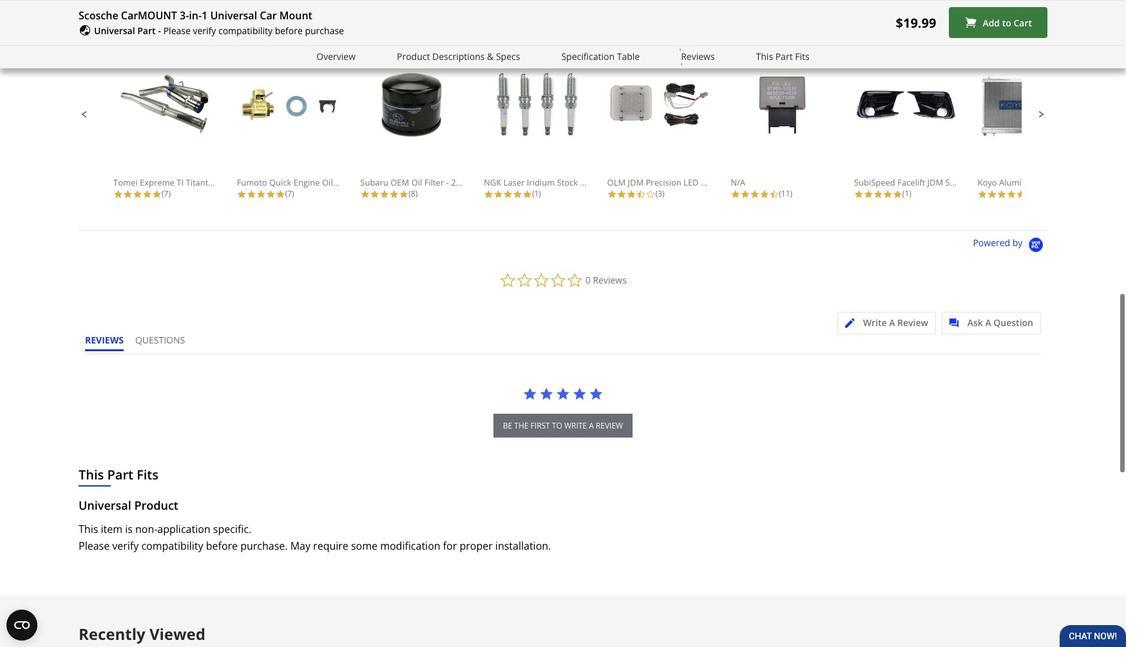 Task type: vqa. For each thing, say whether or not it's contained in the screenshot.
888-
no



Task type: describe. For each thing, give the bounding box(es) containing it.
tab list containing reviews
[[85, 334, 197, 354]]

modification
[[380, 539, 441, 553]]

7 total reviews element for expreme
[[113, 188, 217, 199]]

3 total reviews element for precision
[[608, 188, 711, 199]]

ask
[[968, 317, 984, 329]]

(3) for racing
[[1027, 188, 1036, 199]]

in-
[[189, 8, 202, 23]]

1 vertical spatial this part fits
[[79, 466, 159, 484]]

8 total reviews element
[[361, 188, 464, 199]]

subispeed facelift jdm style drl +...
[[855, 177, 996, 188]]

question
[[994, 317, 1034, 329]]

ask a question
[[968, 317, 1034, 329]]

2 horizontal spatial part
[[776, 50, 793, 62]]

11 total reviews element
[[731, 188, 834, 199]]

powered
[[974, 237, 1011, 249]]

back...
[[241, 177, 266, 188]]

review
[[596, 420, 623, 431]]

tomei expreme ti titantium cat-back... link
[[113, 70, 266, 188]]

specification table
[[562, 50, 640, 62]]

for
[[443, 539, 457, 553]]

compatibility inside this item is non-application specific. please verify compatibility before purchase. may require some modification for proper installation.
[[141, 539, 203, 553]]

3 total reviews element for racing
[[978, 188, 1081, 199]]

specification table link
[[562, 49, 640, 64]]

open widget image
[[6, 610, 37, 641]]

ngk laser iridium stock heat range... link
[[484, 70, 632, 188]]

olm
[[608, 177, 626, 188]]

2015-
[[451, 177, 473, 188]]

rated
[[144, 6, 177, 24]]

this item is non-application specific. please verify compatibility before purchase. may require some modification for proper installation.
[[79, 522, 551, 553]]

1 horizontal spatial reviews
[[681, 50, 715, 62]]

led
[[684, 177, 699, 188]]

laser
[[504, 177, 525, 188]]

0 vertical spatial universal
[[210, 8, 257, 23]]

proper
[[460, 539, 493, 553]]

other
[[79, 6, 115, 24]]

specification
[[562, 50, 615, 62]]

- for koyo
[[1106, 177, 1108, 188]]

ngk laser iridium stock heat range...
[[484, 177, 632, 188]]

ask a question button
[[942, 312, 1042, 335]]

cart
[[1014, 17, 1033, 29]]

product descriptions & specs link
[[397, 49, 520, 64]]

is
[[125, 522, 133, 536]]

$19.99
[[896, 14, 937, 32]]

fumoto quick engine oil drain valve...
[[237, 177, 386, 188]]

- for subaru
[[446, 177, 449, 188]]

range...
[[601, 177, 632, 188]]

0 reviews
[[586, 274, 627, 286]]

first
[[531, 420, 550, 431]]

(3) for precision
[[656, 188, 665, 199]]

radiator
[[1070, 177, 1103, 188]]

some
[[351, 539, 378, 553]]

application
[[158, 522, 211, 536]]

this inside this item is non-application specific. please verify compatibility before purchase. may require some modification for proper installation.
[[79, 522, 98, 536]]

lift
[[701, 177, 714, 188]]

7 total reviews element for quick
[[237, 188, 340, 199]]

dialog image
[[950, 319, 966, 328]]

subispeed facelift jdm style drl +... link
[[855, 70, 996, 188]]

universal for part
[[94, 24, 135, 37]]

(7) for expreme
[[162, 188, 171, 199]]

subispeed
[[855, 177, 896, 188]]

&
[[487, 50, 494, 62]]

(7) for quick
[[285, 188, 294, 199]]

a for write
[[890, 317, 896, 329]]

add
[[983, 17, 1001, 29]]

engine
[[294, 177, 320, 188]]

2 oil from the left
[[412, 177, 422, 188]]

1 total reviews element for laser
[[484, 188, 587, 199]]

mount
[[280, 8, 313, 23]]

valve...
[[359, 177, 386, 188]]

descriptions
[[433, 50, 485, 62]]

cat-
[[226, 177, 241, 188]]

universal part - please verify compatibility before purchase
[[94, 24, 344, 37]]

1 horizontal spatial please
[[164, 24, 191, 37]]

expreme
[[140, 177, 175, 188]]

by
[[1013, 237, 1023, 249]]

write
[[864, 317, 887, 329]]

review
[[898, 317, 929, 329]]

aluminum
[[1000, 177, 1040, 188]]

products
[[181, 6, 237, 24]]

0 horizontal spatial -
[[158, 24, 161, 37]]

scosche carmount 3-in-1 universal car mount
[[79, 8, 313, 23]]

to inside button
[[1003, 17, 1012, 29]]

questions
[[135, 334, 185, 346]]

(8)
[[409, 188, 418, 199]]

empty star image
[[646, 190, 656, 199]]

reviews link
[[681, 49, 715, 64]]

1 total reviews element for facelift
[[855, 188, 958, 199]]

heat
[[581, 177, 599, 188]]

purchase
[[305, 24, 344, 37]]

specs
[[496, 50, 520, 62]]

other top rated products
[[79, 6, 237, 24]]

universal for product
[[79, 498, 131, 513]]

1 horizontal spatial this part fits
[[757, 50, 810, 62]]

2 vertical spatial part
[[107, 466, 133, 484]]

subaru oem oil filter - 2015-2024...
[[361, 177, 499, 188]]

car
[[260, 8, 277, 23]]

ngk
[[484, 177, 502, 188]]



Task type: locate. For each thing, give the bounding box(es) containing it.
drl
[[967, 177, 982, 188]]

a
[[589, 420, 594, 431]]

2 half star image from the left
[[770, 190, 779, 199]]

carmount
[[121, 8, 177, 23]]

1 (1) from the left
[[532, 188, 541, 199]]

1 horizontal spatial 1 total reviews element
[[855, 188, 958, 199]]

powered by
[[974, 237, 1026, 249]]

oil
[[322, 177, 333, 188], [412, 177, 422, 188]]

product descriptions & specs
[[397, 50, 520, 62]]

recently
[[79, 623, 146, 644]]

compatibility down application
[[141, 539, 203, 553]]

1 horizontal spatial half star image
[[770, 190, 779, 199]]

be the first to write a review button
[[494, 414, 633, 438]]

0 horizontal spatial jdm
[[628, 177, 644, 188]]

to right add
[[1003, 17, 1012, 29]]

jdm right olm
[[628, 177, 644, 188]]

(11)
[[779, 188, 793, 199]]

1 vertical spatial compatibility
[[141, 539, 203, 553]]

overview link
[[317, 49, 356, 64]]

7 total reviews element
[[113, 188, 217, 199], [237, 188, 340, 199]]

- down rated at the left
[[158, 24, 161, 37]]

1 horizontal spatial 3 total reviews element
[[978, 188, 1081, 199]]

product up non-
[[134, 498, 179, 513]]

powered by link
[[974, 237, 1048, 253]]

a right write
[[890, 317, 896, 329]]

verify down is
[[112, 539, 139, 553]]

1 horizontal spatial compatibility
[[218, 24, 273, 37]]

style
[[946, 177, 965, 188]]

jdm left style
[[928, 177, 944, 188]]

1 horizontal spatial (7)
[[285, 188, 294, 199]]

stock
[[557, 177, 578, 188]]

racing
[[1042, 177, 1068, 188]]

- right filter
[[446, 177, 449, 188]]

0 vertical spatial reviews
[[681, 50, 715, 62]]

-
[[158, 24, 161, 37], [446, 177, 449, 188], [1106, 177, 1108, 188]]

before
[[275, 24, 303, 37], [206, 539, 238, 553]]

reviews
[[681, 50, 715, 62], [593, 274, 627, 286]]

add to cart button
[[950, 7, 1048, 38]]

(3) left led
[[656, 188, 665, 199]]

may
[[291, 539, 311, 553]]

gate...
[[716, 177, 741, 188]]

(1) for laser
[[532, 188, 541, 199]]

purchase.
[[241, 539, 288, 553]]

star image
[[113, 190, 123, 199], [123, 190, 133, 199], [133, 190, 142, 199], [247, 190, 256, 199], [266, 190, 276, 199], [380, 190, 390, 199], [399, 190, 409, 199], [484, 190, 494, 199], [523, 190, 532, 199], [608, 190, 617, 199], [617, 190, 627, 199], [627, 190, 637, 199], [731, 190, 741, 199], [741, 190, 750, 199], [750, 190, 760, 199], [760, 190, 770, 199], [864, 190, 874, 199], [874, 190, 884, 199], [893, 190, 903, 199], [978, 190, 988, 199], [998, 190, 1007, 199], [1007, 190, 1017, 199], [1017, 190, 1027, 199], [523, 387, 537, 401], [540, 387, 554, 401], [556, 387, 570, 401]]

specific.
[[213, 522, 252, 536]]

1 horizontal spatial jdm
[[928, 177, 944, 188]]

before down the mount
[[275, 24, 303, 37]]

please inside this item is non-application specific. please verify compatibility before purchase. may require some modification for proper installation.
[[79, 539, 110, 553]]

0 horizontal spatial part
[[107, 466, 133, 484]]

(1) right the subispeed
[[903, 188, 912, 199]]

add to cart
[[983, 17, 1033, 29]]

fits
[[796, 50, 810, 62], [137, 466, 159, 484]]

subaru oem oil filter - 2015-2024... link
[[361, 70, 499, 188]]

0 horizontal spatial 1 total reviews element
[[484, 188, 587, 199]]

oem
[[391, 177, 409, 188]]

item
[[101, 522, 122, 536]]

2 vertical spatial universal
[[79, 498, 131, 513]]

product
[[397, 50, 430, 62], [134, 498, 179, 513]]

1 vertical spatial before
[[206, 539, 238, 553]]

table
[[617, 50, 640, 62]]

to
[[1003, 17, 1012, 29], [552, 420, 563, 431]]

0 horizontal spatial verify
[[112, 539, 139, 553]]

0 horizontal spatial 7 total reviews element
[[113, 188, 217, 199]]

olm jdm precision led lift gate...
[[608, 177, 741, 188]]

to inside "button"
[[552, 420, 563, 431]]

1 a from the left
[[890, 317, 896, 329]]

0 horizontal spatial this part fits
[[79, 466, 159, 484]]

0 vertical spatial product
[[397, 50, 430, 62]]

0 horizontal spatial (7)
[[162, 188, 171, 199]]

write a review button
[[838, 312, 937, 335]]

0 horizontal spatial reviews
[[593, 274, 627, 286]]

recently viewed
[[79, 623, 206, 644]]

1 horizontal spatial product
[[397, 50, 430, 62]]

jdm
[[628, 177, 644, 188], [928, 177, 944, 188]]

iridium
[[527, 177, 555, 188]]

n/a link
[[731, 70, 834, 188]]

0 vertical spatial compatibility
[[218, 24, 273, 37]]

1 horizontal spatial a
[[986, 317, 992, 329]]

top
[[119, 6, 140, 24]]

viewed
[[150, 623, 206, 644]]

1 1 total reviews element from the left
[[484, 188, 587, 199]]

olm jdm precision led lift gate... link
[[608, 70, 741, 188]]

1
[[202, 8, 208, 23]]

star image
[[142, 190, 152, 199], [152, 190, 162, 199], [237, 190, 247, 199], [256, 190, 266, 199], [276, 190, 285, 199], [361, 190, 370, 199], [370, 190, 380, 199], [390, 190, 399, 199], [494, 190, 503, 199], [503, 190, 513, 199], [513, 190, 523, 199], [855, 190, 864, 199], [884, 190, 893, 199], [988, 190, 998, 199], [573, 387, 587, 401], [589, 387, 604, 401]]

(3) left racing at the top right
[[1027, 188, 1036, 199]]

1 horizontal spatial (1)
[[903, 188, 912, 199]]

drain
[[335, 177, 357, 188]]

0 vertical spatial this part fits
[[757, 50, 810, 62]]

please down 3-
[[164, 24, 191, 37]]

1 horizontal spatial (3)
[[1027, 188, 1036, 199]]

1 horizontal spatial -
[[446, 177, 449, 188]]

write a review
[[864, 317, 929, 329]]

fumoto
[[237, 177, 267, 188]]

(1)
[[532, 188, 541, 199], [903, 188, 912, 199]]

compatibility
[[218, 24, 273, 37], [141, 539, 203, 553]]

before down 'specific.'
[[206, 539, 238, 553]]

1 half star image from the left
[[637, 190, 646, 199]]

koyo
[[978, 177, 998, 188]]

2 (3) from the left
[[1027, 188, 1036, 199]]

fumoto quick engine oil drain valve... link
[[237, 70, 386, 188]]

1 vertical spatial verify
[[112, 539, 139, 553]]

oil right oem
[[412, 177, 422, 188]]

universal up universal part - please verify compatibility before purchase
[[210, 8, 257, 23]]

oil left drain
[[322, 177, 333, 188]]

tomei expreme ti titantium cat-back...
[[113, 177, 266, 188]]

1 vertical spatial product
[[134, 498, 179, 513]]

0 horizontal spatial to
[[552, 420, 563, 431]]

1 horizontal spatial oil
[[412, 177, 422, 188]]

0 vertical spatial before
[[275, 24, 303, 37]]

3 total reviews element
[[608, 188, 711, 199], [978, 188, 1081, 199]]

0 horizontal spatial (3)
[[656, 188, 665, 199]]

0 horizontal spatial product
[[134, 498, 179, 513]]

2 (1) from the left
[[903, 188, 912, 199]]

2 horizontal spatial -
[[1106, 177, 1108, 188]]

1 vertical spatial universal
[[94, 24, 135, 37]]

...
[[1108, 177, 1115, 188]]

before inside this item is non-application specific. please verify compatibility before purchase. may require some modification for proper installation.
[[206, 539, 238, 553]]

write no frame image
[[846, 319, 862, 328]]

0 vertical spatial verify
[[193, 24, 216, 37]]

ti
[[177, 177, 184, 188]]

1 total reviews element
[[484, 188, 587, 199], [855, 188, 958, 199]]

2 7 total reviews element from the left
[[237, 188, 340, 199]]

1 vertical spatial fits
[[137, 466, 159, 484]]

overview
[[317, 50, 356, 62]]

scosche
[[79, 8, 118, 23]]

0 horizontal spatial please
[[79, 539, 110, 553]]

(7) left "ti" on the top
[[162, 188, 171, 199]]

2 (7) from the left
[[285, 188, 294, 199]]

a right the ask
[[986, 317, 992, 329]]

universal
[[210, 8, 257, 23], [94, 24, 135, 37], [79, 498, 131, 513]]

1 (3) from the left
[[656, 188, 665, 199]]

tomei
[[113, 177, 138, 188]]

2 jdm from the left
[[928, 177, 944, 188]]

1 vertical spatial please
[[79, 539, 110, 553]]

verify
[[193, 24, 216, 37], [112, 539, 139, 553]]

2 3 total reviews element from the left
[[978, 188, 1081, 199]]

2 a from the left
[[986, 317, 992, 329]]

universal up item at the bottom left of page
[[79, 498, 131, 513]]

compatibility down car
[[218, 24, 273, 37]]

this part fits link
[[757, 49, 810, 64]]

1 jdm from the left
[[628, 177, 644, 188]]

0 horizontal spatial half star image
[[637, 190, 646, 199]]

precision
[[646, 177, 682, 188]]

part
[[137, 24, 156, 37], [776, 50, 793, 62], [107, 466, 133, 484]]

1 vertical spatial to
[[552, 420, 563, 431]]

0 horizontal spatial compatibility
[[141, 539, 203, 553]]

to right first
[[552, 420, 563, 431]]

1 horizontal spatial verify
[[193, 24, 216, 37]]

please down item at the bottom left of page
[[79, 539, 110, 553]]

this
[[757, 50, 774, 62], [79, 466, 104, 484], [79, 522, 98, 536]]

koyo aluminum racing radiator -...
[[978, 177, 1115, 188]]

1 7 total reviews element from the left
[[113, 188, 217, 199]]

0 vertical spatial please
[[164, 24, 191, 37]]

1 (7) from the left
[[162, 188, 171, 199]]

0 horizontal spatial oil
[[322, 177, 333, 188]]

the
[[515, 420, 529, 431]]

0 vertical spatial this
[[757, 50, 774, 62]]

2024...
[[473, 177, 499, 188]]

1 vertical spatial this
[[79, 466, 104, 484]]

filter
[[425, 177, 444, 188]]

a for ask
[[986, 317, 992, 329]]

1 horizontal spatial fits
[[796, 50, 810, 62]]

product left descriptions
[[397, 50, 430, 62]]

- right radiator
[[1106, 177, 1108, 188]]

write
[[565, 420, 587, 431]]

(7) right back...
[[285, 188, 294, 199]]

0 horizontal spatial a
[[890, 317, 896, 329]]

0 vertical spatial part
[[137, 24, 156, 37]]

2 1 total reviews element from the left
[[855, 188, 958, 199]]

1 horizontal spatial 7 total reviews element
[[237, 188, 340, 199]]

2 vertical spatial this
[[79, 522, 98, 536]]

1 vertical spatial reviews
[[593, 274, 627, 286]]

0 horizontal spatial (1)
[[532, 188, 541, 199]]

1 horizontal spatial before
[[275, 24, 303, 37]]

(1) right laser
[[532, 188, 541, 199]]

universal down top
[[94, 24, 135, 37]]

half star image
[[637, 190, 646, 199], [770, 190, 779, 199]]

1 oil from the left
[[322, 177, 333, 188]]

0 horizontal spatial fits
[[137, 466, 159, 484]]

tab list
[[85, 334, 197, 354]]

verify inside this item is non-application specific. please verify compatibility before purchase. may require some modification for proper installation.
[[112, 539, 139, 553]]

1 3 total reviews element from the left
[[608, 188, 711, 199]]

subaru
[[361, 177, 389, 188]]

1 vertical spatial part
[[776, 50, 793, 62]]

(1) for facelift
[[903, 188, 912, 199]]

1 horizontal spatial part
[[137, 24, 156, 37]]

0 vertical spatial to
[[1003, 17, 1012, 29]]

1 horizontal spatial to
[[1003, 17, 1012, 29]]

+...
[[985, 177, 996, 188]]

0 vertical spatial fits
[[796, 50, 810, 62]]

verify down 1
[[193, 24, 216, 37]]

0 horizontal spatial 3 total reviews element
[[608, 188, 711, 199]]

0 horizontal spatial before
[[206, 539, 238, 553]]

titantium
[[186, 177, 223, 188]]

(3)
[[656, 188, 665, 199], [1027, 188, 1036, 199]]



